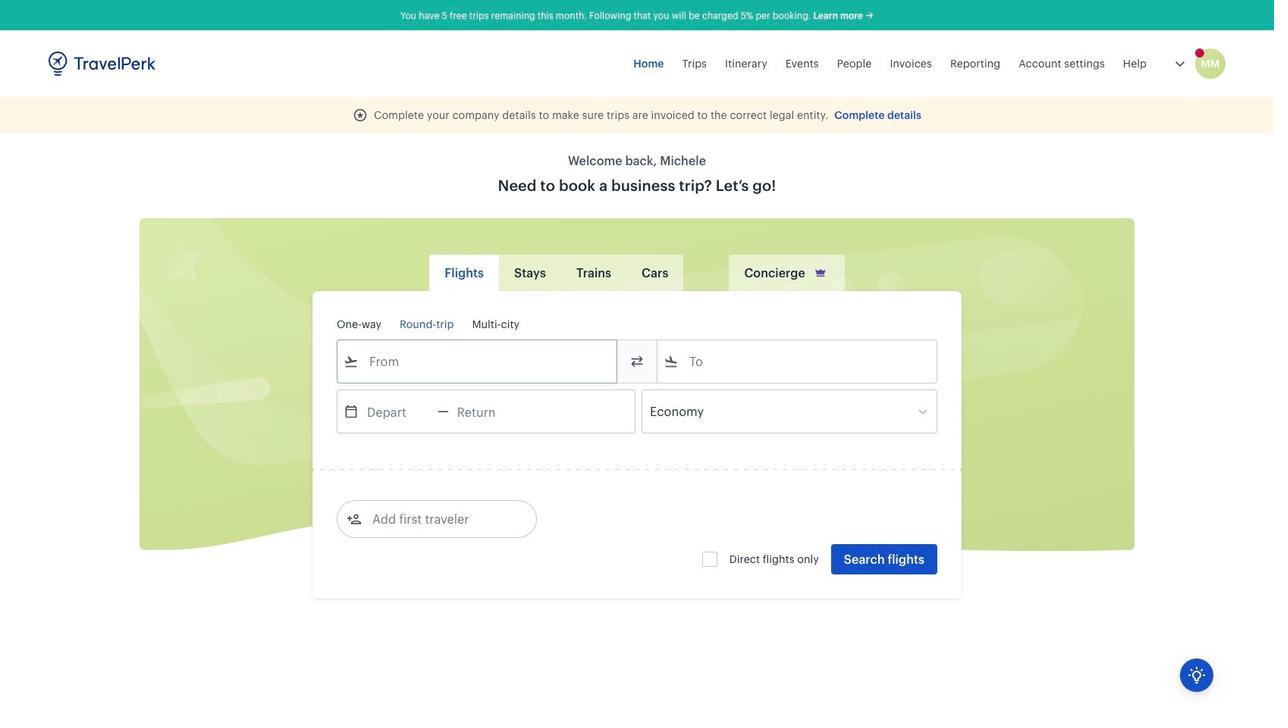 Task type: locate. For each thing, give the bounding box(es) containing it.
To search field
[[679, 350, 917, 374]]

From search field
[[359, 350, 597, 374]]

Return text field
[[449, 391, 528, 433]]



Task type: describe. For each thing, give the bounding box(es) containing it.
Add first traveler search field
[[362, 508, 520, 532]]

Depart text field
[[359, 391, 438, 433]]



